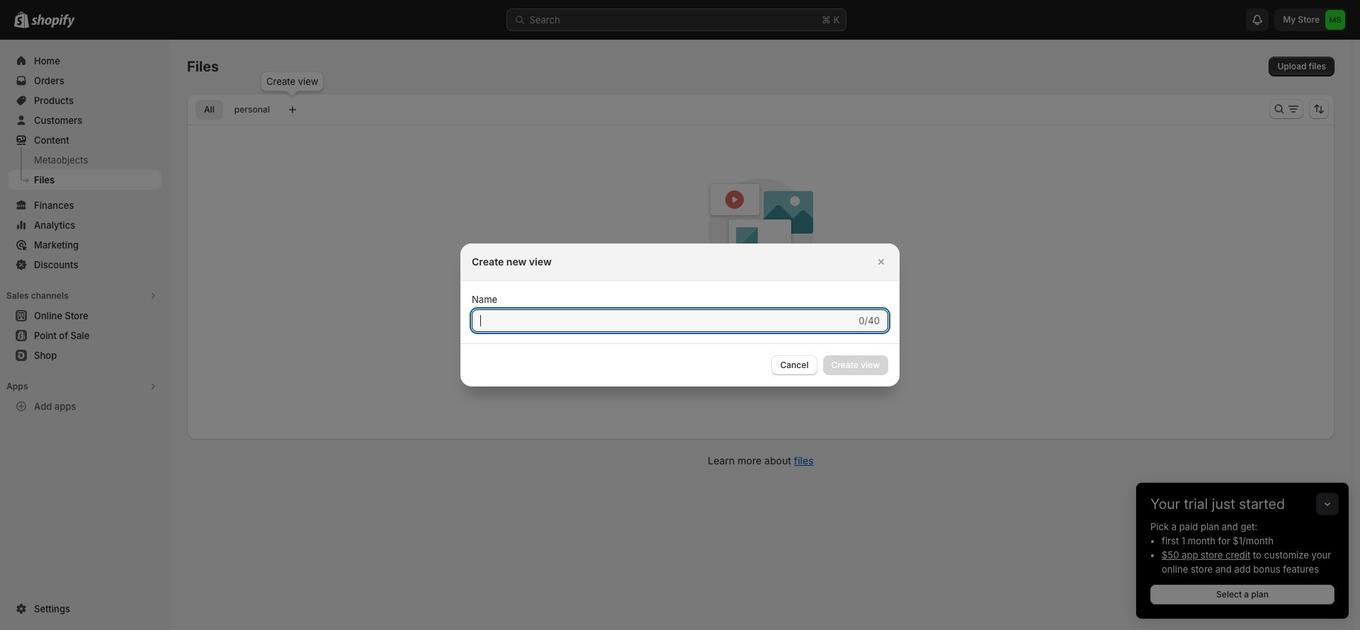 Task type: locate. For each thing, give the bounding box(es) containing it.
dialog
[[0, 244, 1361, 387]]

shopify image
[[31, 14, 75, 28]]

None text field
[[472, 310, 856, 332]]

tab list
[[193, 99, 281, 120]]



Task type: vqa. For each thing, say whether or not it's contained in the screenshot.
dialog
yes



